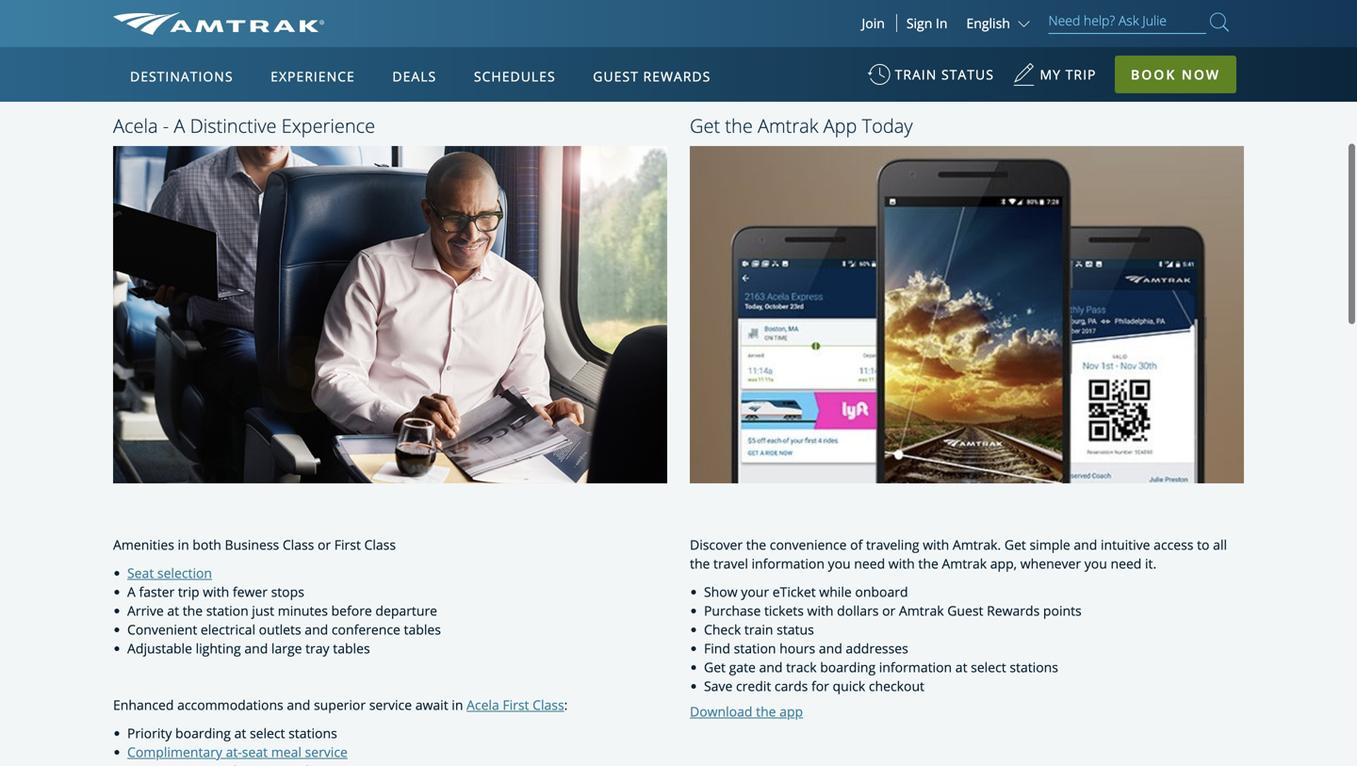 Task type: vqa. For each thing, say whether or not it's contained in the screenshot.
facility.
no



Task type: describe. For each thing, give the bounding box(es) containing it.
traveling
[[866, 536, 920, 554]]

:
[[564, 696, 568, 714]]

addresses
[[846, 640, 909, 658]]

whenever
[[1021, 555, 1082, 573]]

train status
[[895, 66, 995, 83]]

and up tray in the left of the page
[[305, 621, 328, 639]]

purchase
[[704, 602, 761, 620]]

intuitive
[[1101, 536, 1151, 554]]

1 horizontal spatial class
[[364, 536, 396, 554]]

acela - a distinctive experience
[[113, 113, 375, 139]]

stations inside priority boarding at select stations complimentary at-seat meal service
[[289, 725, 337, 743]]

complimentary at-seat meal service link
[[127, 744, 348, 761]]

of
[[851, 536, 863, 554]]

book now
[[1131, 66, 1221, 83]]

join button
[[851, 14, 897, 32]]

train status link
[[868, 57, 995, 103]]

eticket
[[773, 583, 816, 601]]

1 need from the left
[[854, 555, 885, 573]]

at-
[[226, 744, 242, 761]]

the inside seat selection a faster trip with fewer stops arrive at the station just minutes before departure convenient electrical outlets and conference tables adjustable lighting and large tray tables
[[183, 602, 203, 620]]

sign in button
[[907, 14, 948, 32]]

convenience
[[770, 536, 847, 554]]

seat
[[242, 744, 268, 761]]

0 horizontal spatial tables
[[333, 640, 370, 658]]

download the app link
[[690, 703, 803, 721]]

at inside priority boarding at select stations complimentary at-seat meal service
[[234, 725, 246, 743]]

2 you from the left
[[1085, 555, 1108, 573]]

trip
[[1066, 66, 1097, 83]]

minutes
[[278, 602, 328, 620]]

and left superior
[[287, 696, 310, 714]]

1 horizontal spatial first
[[503, 696, 529, 714]]

station inside show your eticket while onboard purchase tickets with dollars or amtrak guest rewards points check train status find station hours and addresses get gate and track boarding information at select stations save credit cards for quick checkout download the app
[[734, 640, 776, 658]]

1 horizontal spatial acela
[[467, 696, 499, 714]]

my trip
[[1040, 66, 1097, 83]]

boarding inside show your eticket while onboard purchase tickets with dollars or amtrak guest rewards points check train status find station hours and addresses get gate and track boarding information at select stations save credit cards for quick checkout download the app
[[820, 659, 876, 676]]

track
[[786, 659, 817, 676]]

or inside show your eticket while onboard purchase tickets with dollars or amtrak guest rewards points check train status find station hours and addresses get gate and track boarding information at select stations save credit cards for quick checkout download the app
[[883, 602, 896, 620]]

0 horizontal spatial class
[[283, 536, 314, 554]]

status
[[942, 66, 995, 83]]

train
[[745, 621, 774, 639]]

check
[[704, 621, 741, 639]]

rewards inside show your eticket while onboard purchase tickets with dollars or amtrak guest rewards points check train status find station hours and addresses get gate and track boarding information at select stations save credit cards for quick checkout download the app
[[987, 602, 1040, 620]]

0 horizontal spatial first
[[334, 536, 361, 554]]

deals button
[[385, 50, 444, 103]]

adjustable
[[127, 640, 192, 658]]

information inside show your eticket while onboard purchase tickets with dollars or amtrak guest rewards points check train status find station hours and addresses get gate and track boarding information at select stations save credit cards for quick checkout download the app
[[879, 659, 952, 676]]

1 horizontal spatial tables
[[404, 621, 441, 639]]

discover the convenience of traveling with amtrak. get simple and intuitive access to all the travel information you need with the amtrak app, whenever you need it.
[[690, 536, 1228, 573]]

1 you from the left
[[828, 555, 851, 573]]

distinctive
[[190, 113, 277, 139]]

checkout
[[869, 677, 925, 695]]

amenities in both business class or first class
[[113, 536, 396, 554]]

0 horizontal spatial or
[[318, 536, 331, 554]]

convenient
[[127, 621, 197, 639]]

information inside discover the convenience of traveling with amtrak. get simple and intuitive access to all the travel information you need with the amtrak app, whenever you need it.
[[752, 555, 825, 573]]

0 vertical spatial acela
[[113, 113, 158, 139]]

a for faster
[[127, 583, 136, 601]]

points
[[1044, 602, 1082, 620]]

both
[[193, 536, 221, 554]]

1 vertical spatial in
[[452, 696, 463, 714]]

banner containing join
[[0, 0, 1358, 435]]

and inside discover the convenience of traveling with amtrak. get simple and intuitive access to all the travel information you need with the amtrak app, whenever you need it.
[[1074, 536, 1098, 554]]

dollars
[[837, 602, 879, 620]]

your
[[741, 583, 769, 601]]

to
[[1197, 536, 1210, 554]]

complimentary
[[127, 744, 222, 761]]

service inside priority boarding at select stations complimentary at-seat meal service
[[305, 744, 348, 761]]

stops
[[271, 583, 304, 601]]

guest inside show your eticket while onboard purchase tickets with dollars or amtrak guest rewards points check train status find station hours and addresses get gate and track boarding information at select stations save credit cards for quick checkout download the app
[[948, 602, 984, 620]]

amtrak inside discover the convenience of traveling with amtrak. get simple and intuitive access to all the travel information you need with the amtrak app, whenever you need it.
[[942, 555, 987, 573]]

quick
[[833, 677, 866, 695]]

schedules
[[474, 67, 556, 85]]

with inside seat selection a faster trip with fewer stops arrive at the station just minutes before departure convenient electrical outlets and conference tables adjustable lighting and large tray tables
[[203, 583, 229, 601]]

while
[[820, 583, 852, 601]]

trip
[[178, 583, 200, 601]]

app
[[780, 703, 803, 721]]

discover
[[690, 536, 743, 554]]

-
[[163, 113, 169, 139]]

priority boarding at select stations complimentary at-seat meal service
[[127, 725, 348, 761]]

english button
[[967, 14, 1035, 32]]

status
[[777, 621, 814, 639]]

deals
[[393, 67, 437, 85]]

conference
[[332, 621, 401, 639]]

get inside discover the convenience of traveling with amtrak. get simple and intuitive access to all the travel information you need with the amtrak app, whenever you need it.
[[1005, 536, 1027, 554]]

the inside show your eticket while onboard purchase tickets with dollars or amtrak guest rewards points check train status find station hours and addresses get gate and track boarding information at select stations save credit cards for quick checkout download the app
[[756, 703, 776, 721]]

electrical
[[201, 621, 256, 639]]

station inside seat selection a faster trip with fewer stops arrive at the station just minutes before departure convenient electrical outlets and conference tables adjustable lighting and large tray tables
[[206, 602, 249, 620]]

at inside seat selection a faster trip with fewer stops arrive at the station just minutes before departure convenient electrical outlets and conference tables adjustable lighting and large tray tables
[[167, 602, 179, 620]]

arrive
[[127, 602, 164, 620]]

book now button
[[1115, 56, 1237, 93]]

2 horizontal spatial class
[[533, 696, 564, 714]]

get the amtrak app today
[[690, 113, 913, 139]]

large
[[271, 640, 302, 658]]

rewards inside popup button
[[643, 67, 711, 85]]

download
[[690, 703, 753, 721]]

amtrak.
[[953, 536, 1001, 554]]

a for distinctive
[[174, 113, 185, 139]]

save
[[704, 677, 733, 695]]

destinations button
[[123, 50, 241, 103]]

seat
[[127, 564, 154, 582]]

with down traveling
[[889, 555, 915, 573]]

regions map image
[[183, 157, 636, 421]]

guest rewards
[[593, 67, 711, 85]]

tickets
[[765, 602, 804, 620]]



Task type: locate. For each thing, give the bounding box(es) containing it.
0 vertical spatial get
[[690, 113, 720, 139]]

amenities
[[113, 536, 174, 554]]

in right await
[[452, 696, 463, 714]]

or up minutes
[[318, 536, 331, 554]]

you down the of
[[828, 555, 851, 573]]

application
[[183, 157, 636, 421]]

1 horizontal spatial information
[[879, 659, 952, 676]]

amtrak down the 'amtrak.'
[[942, 555, 987, 573]]

stations inside show your eticket while onboard purchase tickets with dollars or amtrak guest rewards points check train status find station hours and addresses get gate and track boarding information at select stations save credit cards for quick checkout download the app
[[1010, 659, 1059, 676]]

0 vertical spatial select
[[971, 659, 1007, 676]]

first up before
[[334, 536, 361, 554]]

it.
[[1146, 555, 1157, 573]]

amtrak inside show your eticket while onboard purchase tickets with dollars or amtrak guest rewards points check train status find station hours and addresses get gate and track boarding information at select stations save credit cards for quick checkout download the app
[[899, 602, 944, 620]]

seat selection a faster trip with fewer stops arrive at the station just minutes before departure convenient electrical outlets and conference tables adjustable lighting and large tray tables
[[127, 564, 441, 658]]

experience
[[271, 67, 355, 85], [282, 113, 375, 139]]

1 vertical spatial boarding
[[175, 725, 231, 743]]

credit
[[736, 677, 771, 695]]

1 vertical spatial tables
[[333, 640, 370, 658]]

0 vertical spatial tables
[[404, 621, 441, 639]]

select inside show your eticket while onboard purchase tickets with dollars or amtrak guest rewards points check train status find station hours and addresses get gate and track boarding information at select stations save credit cards for quick checkout download the app
[[971, 659, 1007, 676]]

app,
[[991, 555, 1017, 573]]

boarding up complimentary
[[175, 725, 231, 743]]

0 horizontal spatial a
[[127, 583, 136, 601]]

0 horizontal spatial select
[[250, 725, 285, 743]]

station up electrical
[[206, 602, 249, 620]]

1 vertical spatial guest
[[948, 602, 984, 620]]

0 vertical spatial a
[[174, 113, 185, 139]]

0 vertical spatial boarding
[[820, 659, 876, 676]]

at inside show your eticket while onboard purchase tickets with dollars or amtrak guest rewards points check train status find station hours and addresses get gate and track boarding information at select stations save credit cards for quick checkout download the app
[[956, 659, 968, 676]]

seat selection link
[[127, 564, 212, 582]]

join
[[862, 14, 885, 32]]

2 vertical spatial amtrak
[[899, 602, 944, 620]]

my trip button
[[1013, 57, 1097, 103]]

gate
[[729, 659, 756, 676]]

or down onboard
[[883, 602, 896, 620]]

1 vertical spatial get
[[1005, 536, 1027, 554]]

or
[[318, 536, 331, 554], [883, 602, 896, 620]]

1 vertical spatial station
[[734, 640, 776, 658]]

acela left -
[[113, 113, 158, 139]]

priority
[[127, 725, 172, 743]]

0 horizontal spatial stations
[[289, 725, 337, 743]]

0 vertical spatial experience
[[271, 67, 355, 85]]

0 horizontal spatial at
[[167, 602, 179, 620]]

all
[[1214, 536, 1228, 554]]

0 vertical spatial amtrak
[[758, 113, 819, 139]]

need down intuitive
[[1111, 555, 1142, 573]]

app
[[824, 113, 857, 139]]

1 horizontal spatial station
[[734, 640, 776, 658]]

0 horizontal spatial information
[[752, 555, 825, 573]]

1 horizontal spatial in
[[452, 696, 463, 714]]

2 vertical spatial at
[[234, 725, 246, 743]]

enhanced accommodations and superior service await in acela first class :
[[113, 696, 568, 714]]

0 vertical spatial at
[[167, 602, 179, 620]]

and down outlets at the bottom of page
[[244, 640, 268, 658]]

0 vertical spatial or
[[318, 536, 331, 554]]

business
[[225, 536, 279, 554]]

experience up acela - a distinctive experience
[[271, 67, 355, 85]]

1 horizontal spatial or
[[883, 602, 896, 620]]

1 vertical spatial stations
[[289, 725, 337, 743]]

0 horizontal spatial boarding
[[175, 725, 231, 743]]

outlets
[[259, 621, 301, 639]]

show your eticket while onboard purchase tickets with dollars or amtrak guest rewards points check train status find station hours and addresses get gate and track boarding information at select stations save credit cards for quick checkout download the app
[[690, 583, 1082, 721]]

acela
[[113, 113, 158, 139], [467, 696, 499, 714]]

0 vertical spatial station
[[206, 602, 249, 620]]

0 vertical spatial information
[[752, 555, 825, 573]]

amtrak down onboard
[[899, 602, 944, 620]]

get down guest rewards popup button
[[690, 113, 720, 139]]

0 horizontal spatial in
[[178, 536, 189, 554]]

destinations
[[130, 67, 233, 85]]

0 vertical spatial guest
[[593, 67, 639, 85]]

service right meal
[[305, 744, 348, 761]]

get down find on the bottom right
[[704, 659, 726, 676]]

station down train
[[734, 640, 776, 658]]

search icon image
[[1211, 9, 1229, 35]]

accommodations
[[177, 696, 284, 714]]

and right simple
[[1074, 536, 1098, 554]]

sign in
[[907, 14, 948, 32]]

experience inside experience popup button
[[271, 67, 355, 85]]

stations up meal
[[289, 725, 337, 743]]

enhanced
[[113, 696, 174, 714]]

1 horizontal spatial stations
[[1010, 659, 1059, 676]]

2 vertical spatial get
[[704, 659, 726, 676]]

simple
[[1030, 536, 1071, 554]]

0 horizontal spatial acela
[[113, 113, 158, 139]]

0 vertical spatial in
[[178, 536, 189, 554]]

1 horizontal spatial need
[[1111, 555, 1142, 573]]

my
[[1040, 66, 1062, 83]]

english
[[967, 14, 1011, 32]]

1 vertical spatial or
[[883, 602, 896, 620]]

select inside priority boarding at select stations complimentary at-seat meal service
[[250, 725, 285, 743]]

stations
[[1010, 659, 1059, 676], [289, 725, 337, 743]]

faster
[[139, 583, 175, 601]]

and
[[1074, 536, 1098, 554], [305, 621, 328, 639], [819, 640, 843, 658], [244, 640, 268, 658], [759, 659, 783, 676], [287, 696, 310, 714]]

1 vertical spatial at
[[956, 659, 968, 676]]

1 vertical spatial first
[[503, 696, 529, 714]]

station
[[206, 602, 249, 620], [734, 640, 776, 658]]

in left both
[[178, 536, 189, 554]]

1 horizontal spatial rewards
[[987, 602, 1040, 620]]

the
[[725, 113, 753, 139], [746, 536, 767, 554], [690, 555, 710, 573], [919, 555, 939, 573], [183, 602, 203, 620], [756, 703, 776, 721]]

sign
[[907, 14, 933, 32]]

0 horizontal spatial you
[[828, 555, 851, 573]]

0 vertical spatial rewards
[[643, 67, 711, 85]]

first left : at the left of the page
[[503, 696, 529, 714]]

now
[[1182, 66, 1221, 83]]

1 vertical spatial service
[[305, 744, 348, 761]]

1 vertical spatial experience
[[282, 113, 375, 139]]

1 horizontal spatial guest
[[948, 602, 984, 620]]

select
[[971, 659, 1007, 676], [250, 725, 285, 743]]

show
[[704, 583, 738, 601]]

0 horizontal spatial rewards
[[643, 67, 711, 85]]

guest rewards button
[[586, 50, 719, 103]]

before
[[331, 602, 372, 620]]

0 horizontal spatial need
[[854, 555, 885, 573]]

class
[[283, 536, 314, 554], [364, 536, 396, 554], [533, 696, 564, 714]]

need
[[854, 555, 885, 573], [1111, 555, 1142, 573]]

application inside "banner"
[[183, 157, 636, 421]]

acela right await
[[467, 696, 499, 714]]

need down the of
[[854, 555, 885, 573]]

1 horizontal spatial boarding
[[820, 659, 876, 676]]

1 vertical spatial select
[[250, 725, 285, 743]]

boarding
[[820, 659, 876, 676], [175, 725, 231, 743]]

meal
[[271, 744, 302, 761]]

a
[[174, 113, 185, 139], [127, 583, 136, 601]]

boarding inside priority boarding at select stations complimentary at-seat meal service
[[175, 725, 231, 743]]

tables
[[404, 621, 441, 639], [333, 640, 370, 658]]

0 horizontal spatial station
[[206, 602, 249, 620]]

experience down experience popup button
[[282, 113, 375, 139]]

with right trip
[[203, 583, 229, 601]]

a down seat
[[127, 583, 136, 601]]

a right -
[[174, 113, 185, 139]]

tables down "conference"
[[333, 640, 370, 658]]

superior
[[314, 696, 366, 714]]

0 vertical spatial service
[[369, 696, 412, 714]]

1 vertical spatial acela
[[467, 696, 499, 714]]

amtrak left app
[[758, 113, 819, 139]]

with inside show your eticket while onboard purchase tickets with dollars or amtrak guest rewards points check train status find station hours and addresses get gate and track boarding information at select stations save credit cards for quick checkout download the app
[[808, 602, 834, 620]]

experience button
[[263, 50, 363, 103]]

today
[[862, 113, 913, 139]]

access
[[1154, 536, 1194, 554]]

banner
[[0, 0, 1358, 435]]

1 horizontal spatial service
[[369, 696, 412, 714]]

await
[[415, 696, 448, 714]]

cards
[[775, 677, 808, 695]]

boarding up quick
[[820, 659, 876, 676]]

fewer
[[233, 583, 268, 601]]

just
[[252, 602, 274, 620]]

first
[[334, 536, 361, 554], [503, 696, 529, 714]]

service left await
[[369, 696, 412, 714]]

1 horizontal spatial a
[[174, 113, 185, 139]]

get inside show your eticket while onboard purchase tickets with dollars or amtrak guest rewards points check train status find station hours and addresses get gate and track boarding information at select stations save credit cards for quick checkout download the app
[[704, 659, 726, 676]]

you down intuitive
[[1085, 555, 1108, 573]]

0 vertical spatial first
[[334, 536, 361, 554]]

in
[[178, 536, 189, 554], [452, 696, 463, 714]]

and right hours
[[819, 640, 843, 658]]

and up credit
[[759, 659, 783, 676]]

Please enter your search item search field
[[1049, 9, 1207, 34]]

stations down points
[[1010, 659, 1059, 676]]

with down while on the bottom of the page
[[808, 602, 834, 620]]

find
[[704, 640, 731, 658]]

information down the convenience
[[752, 555, 825, 573]]

tables down departure
[[404, 621, 441, 639]]

1 vertical spatial rewards
[[987, 602, 1040, 620]]

0 horizontal spatial guest
[[593, 67, 639, 85]]

1 horizontal spatial you
[[1085, 555, 1108, 573]]

0 vertical spatial stations
[[1010, 659, 1059, 676]]

with left the 'amtrak.'
[[923, 536, 950, 554]]

1 horizontal spatial at
[[234, 725, 246, 743]]

travel
[[714, 555, 748, 573]]

acela first class link
[[467, 696, 564, 714]]

information up checkout
[[879, 659, 952, 676]]

1 horizontal spatial select
[[971, 659, 1007, 676]]

book
[[1131, 66, 1177, 83]]

get up app,
[[1005, 536, 1027, 554]]

train
[[895, 66, 937, 83]]

schedules link
[[467, 47, 563, 102]]

departure
[[376, 602, 437, 620]]

in
[[936, 14, 948, 32]]

amtrak image
[[113, 12, 325, 35]]

1 vertical spatial a
[[127, 583, 136, 601]]

0 horizontal spatial service
[[305, 744, 348, 761]]

guest inside popup button
[[593, 67, 639, 85]]

information
[[752, 555, 825, 573], [879, 659, 952, 676]]

1 vertical spatial amtrak
[[942, 555, 987, 573]]

a inside seat selection a faster trip with fewer stops arrive at the station just minutes before departure convenient electrical outlets and conference tables adjustable lighting and large tray tables
[[127, 583, 136, 601]]

onboard
[[855, 583, 908, 601]]

2 horizontal spatial at
[[956, 659, 968, 676]]

1 vertical spatial information
[[879, 659, 952, 676]]

2 need from the left
[[1111, 555, 1142, 573]]



